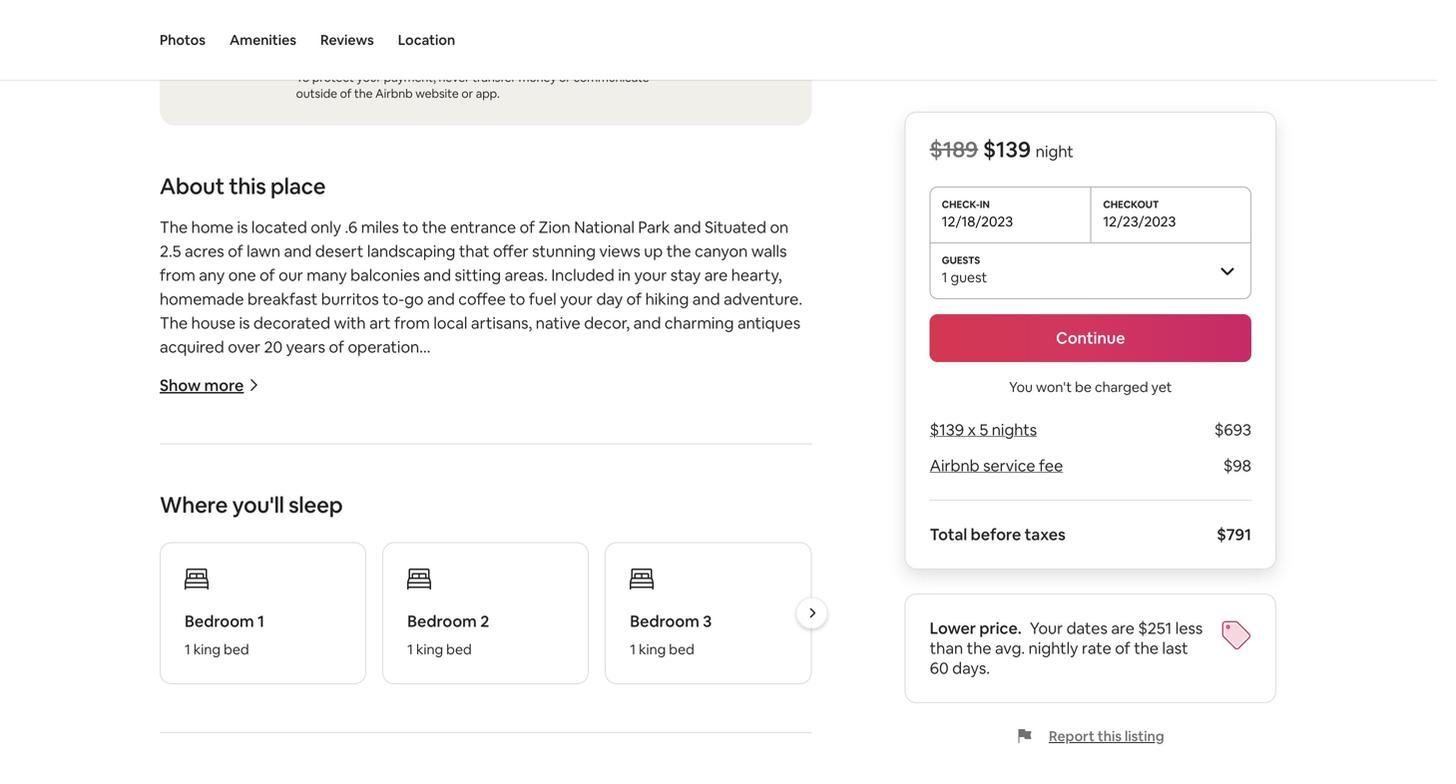 Task type: locate. For each thing, give the bounding box(es) containing it.
bed
[[224, 641, 249, 659], [447, 641, 472, 659], [669, 641, 695, 659]]

1 horizontal spatial home
[[519, 648, 561, 669]]

with down burritos
[[334, 313, 366, 333]]

1 up maintain
[[630, 641, 636, 659]]

rated
[[256, 409, 296, 429]]

bed inside the bedroom 1 1 king bed
[[224, 641, 249, 659]]

balconies
[[351, 265, 420, 285]]

we left live
[[160, 648, 184, 669]]

bed inside bedroom 2 1 king bed
[[447, 641, 472, 659]]

1 horizontal spatial always
[[623, 648, 672, 669]]

of right years
[[329, 337, 344, 357]]

the
[[354, 86, 373, 101], [422, 217, 447, 237], [667, 241, 692, 261], [347, 409, 372, 429], [595, 552, 620, 573], [967, 639, 992, 659], [1135, 639, 1159, 659], [232, 648, 256, 669], [356, 648, 381, 669]]

of up one
[[228, 241, 243, 261]]

1 vertical spatial home
[[519, 648, 561, 669]]

1 for bedroom 3
[[630, 641, 636, 659]]

your inside 'we are a top rated bnb in the canyon, and are proud to offer personalized service and comfort above and beyond your average experience.   this room features a king bed, smart tv, a sitting bench, en-suite private bathroom, large walk-in rain shower, mini fridge and free wifi.'
[[363, 433, 396, 453]]

1 horizontal spatial service
[[984, 456, 1036, 476]]

show more button
[[160, 375, 260, 396]]

0 horizontal spatial home
[[191, 217, 234, 237]]

2 vertical spatial offer
[[417, 576, 453, 597]]

2.5
[[160, 241, 181, 261]]

of inside your dates are $251 less than the avg. nightly rate of the last 60 days.
[[1116, 639, 1131, 659]]

rain
[[646, 457, 673, 477]]

$139 x 5 nights
[[930, 420, 1038, 440]]

sitting inside 'we are a top rated bnb in the canyon, and are proud to offer personalized service and comfort above and beyond your average experience.   this room features a king bed, smart tv, a sitting bench, en-suite private bathroom, large walk-in rain shower, mini fridge and free wifi.'
[[243, 457, 290, 477]]

1 king from the left
[[194, 641, 221, 659]]

and down basement
[[274, 672, 301, 693]]

1 horizontal spatial that
[[549, 576, 579, 597]]

$139
[[984, 135, 1032, 164], [930, 420, 965, 440]]

the inside 'we are a top rated bnb in the canyon, and are proud to offer personalized service and comfort above and beyond your average experience.   this room features a king bed, smart tv, a sitting bench, en-suite private bathroom, large walk-in rain shower, mini fridge and free wifi.'
[[347, 409, 372, 429]]

1 vertical spatial with
[[160, 672, 192, 693]]

1 vertical spatial offer
[[561, 409, 597, 429]]

1 vertical spatial this
[[1098, 728, 1122, 746]]

1 horizontal spatial offer
[[493, 241, 529, 261]]

included
[[552, 265, 615, 285]]

bedroom down around
[[185, 611, 254, 632]]

offer inside our bnb, located in springdale, is within walking distance to the free shuttles that take you around town and into zion. we offer free parking that is located in front of our bnb.
[[417, 576, 453, 597]]

park
[[638, 217, 670, 237]]

sitting up coffee
[[455, 265, 501, 285]]

maintain
[[600, 672, 663, 693]]

our
[[279, 265, 303, 285], [732, 576, 756, 597]]

of down lawn
[[260, 265, 275, 285]]

2 horizontal spatial offer
[[561, 409, 597, 429]]

0 vertical spatial offer
[[493, 241, 529, 261]]

of right rate
[[1116, 639, 1131, 659]]

the up 2.5
[[160, 217, 188, 237]]

yet
[[1152, 378, 1173, 396]]

0 vertical spatial with
[[334, 313, 366, 333]]

1 vertical spatial from
[[394, 313, 430, 333]]

home up strive
[[519, 648, 561, 669]]

the up acquired
[[160, 313, 188, 333]]

are left $251 at the bottom right of page
[[1112, 619, 1135, 639]]

1 bed from the left
[[224, 641, 249, 659]]

where you'll sleep
[[160, 491, 343, 520]]

1 the from the top
[[160, 217, 188, 237]]

3 bedroom from the left
[[630, 611, 700, 632]]

bedroom left 3
[[630, 611, 700, 632]]

located left front at the left of the page
[[597, 576, 653, 597]]

0 vertical spatial that
[[459, 241, 490, 261]]

offer down within on the bottom left of page
[[417, 576, 453, 597]]

2 bed from the left
[[447, 641, 472, 659]]

0 vertical spatial the
[[160, 217, 188, 237]]

2 horizontal spatial that
[[719, 552, 750, 573]]

and down the "tv,"
[[208, 481, 235, 501]]

of up accommodate
[[338, 648, 353, 669]]

won't
[[1036, 378, 1073, 396]]

1 horizontal spatial $139
[[984, 135, 1032, 164]]

or right money
[[559, 70, 571, 85]]

smart
[[160, 457, 204, 477]]

0 horizontal spatial always
[[354, 696, 403, 717]]

1 horizontal spatial bedroom
[[408, 611, 477, 632]]

in left rain at the left bottom
[[630, 457, 642, 477]]

is right parking
[[583, 576, 594, 597]]

comfort
[[160, 433, 220, 453]]

located inside the home is located only .6 miles to the entrance of zion national park and situated on 2.5 acres of lawn and desert landscaping that offer stunning views up the canyon walls from any one of our many balconies and sitting areas. included in your stay are hearty, homemade breakfast burritos to-go and coffee to fuel your day of hiking and adventure. the house is decorated with art from local artisans, native decor, and charming antiques acquired over 20 years of operation
[[252, 217, 307, 237]]

2 horizontal spatial bedroom
[[630, 611, 700, 632]]

2 vertical spatial free
[[456, 576, 486, 597]]

1 inside bedroom 2 1 king bed
[[408, 641, 413, 659]]

king up maintain
[[639, 641, 666, 659]]

1 bedroom from the left
[[185, 611, 254, 632]]

offer up this
[[561, 409, 597, 429]]

with up serene at the left bottom of page
[[160, 672, 192, 693]]

areas.
[[505, 265, 548, 285]]

and right lawn
[[284, 241, 312, 261]]

bedroom inside bedroom 2 1 king bed
[[408, 611, 477, 632]]

1 vertical spatial sitting
[[243, 457, 290, 477]]

money
[[519, 70, 557, 85]]

that
[[459, 241, 490, 261], [719, 552, 750, 573], [549, 576, 579, 597]]

0 horizontal spatial our
[[279, 265, 303, 285]]

1 horizontal spatial this
[[1098, 728, 1122, 746]]

1 vertical spatial the
[[160, 313, 188, 333]]

this for listing
[[1098, 728, 1122, 746]]

0 vertical spatial airbnb
[[376, 86, 413, 101]]

report this listing
[[1050, 728, 1165, 746]]

offer up areas.
[[493, 241, 529, 261]]

1 up serene at the left bottom of page
[[185, 641, 191, 659]]

near
[[407, 696, 440, 717]]

sitting down above
[[243, 457, 290, 477]]

adventure.
[[724, 289, 803, 309]]

shower,
[[676, 457, 732, 477]]

1 down town
[[258, 611, 265, 632]]

this left the place
[[229, 172, 266, 201]]

place
[[271, 172, 326, 201]]

our up breakfast
[[279, 265, 303, 285]]

1 inside bedroom 3 1 king bed
[[630, 641, 636, 659]]

to left fuel
[[510, 289, 526, 309]]

always down accommodate
[[354, 696, 403, 717]]

king for bedroom 1
[[194, 641, 221, 659]]

0 horizontal spatial offer
[[417, 576, 453, 597]]

average
[[400, 433, 459, 453]]

free left the wifi.
[[239, 481, 269, 501]]

0 horizontal spatial bed
[[224, 641, 249, 659]]

the up beyond
[[347, 409, 372, 429]]

our bnb, located in springdale, is within walking distance to the free shuttles that take you around town and into zion. we offer free parking that is located in front of our bnb.
[[160, 552, 792, 597]]

1 horizontal spatial sitting
[[455, 265, 501, 285]]

you'll
[[232, 491, 284, 520]]

0 horizontal spatial bedroom
[[185, 611, 254, 632]]

that down entrance
[[459, 241, 490, 261]]

with inside we live in the basement of the nearly 8,000 sq ft. home and are always available to help with your plans and accommodate your needs.  we strive to maintain a clean, quiet and serene experience but are always near by to assist you.
[[160, 672, 192, 693]]

amenities button
[[230, 0, 297, 80]]

0 horizontal spatial $139
[[930, 420, 965, 440]]

to right proud
[[542, 409, 558, 429]]

the
[[160, 217, 188, 237], [160, 313, 188, 333]]

wifi.
[[273, 481, 305, 501]]

0 horizontal spatial that
[[459, 241, 490, 261]]

bedroom for bedroom 1
[[185, 611, 254, 632]]

airbnb down payment,
[[376, 86, 413, 101]]

the up stay
[[667, 241, 692, 261]]

bnb
[[299, 409, 328, 429]]

walking
[[450, 552, 506, 573]]

your right protect
[[357, 70, 381, 85]]

king inside bedroom 3 1 king bed
[[639, 641, 666, 659]]

we down within on the bottom left of page
[[389, 576, 413, 597]]

1 horizontal spatial with
[[334, 313, 366, 333]]

day
[[597, 289, 623, 309]]

airbnb inside to protect your payment, never transfer money or communicate outside of the airbnb website or app.
[[376, 86, 413, 101]]

bed for 1
[[224, 641, 249, 659]]

airbnb down x
[[930, 456, 980, 476]]

serene
[[160, 696, 209, 717]]

1 vertical spatial service
[[984, 456, 1036, 476]]

continue button
[[930, 315, 1252, 362]]

bed inside bedroom 3 1 king bed
[[669, 641, 695, 659]]

2 king from the left
[[416, 641, 443, 659]]

0 vertical spatial service
[[698, 409, 750, 429]]

of down protect
[[340, 86, 352, 101]]

$693
[[1215, 420, 1252, 440]]

we up the comfort
[[160, 409, 184, 429]]

your up suite
[[363, 433, 396, 453]]

and left into
[[287, 576, 314, 597]]

bed left sq
[[447, 641, 472, 659]]

in right the bnb
[[331, 409, 344, 429]]

our inside the home is located only .6 miles to the entrance of zion national park and situated on 2.5 acres of lawn and desert landscaping that offer stunning views up the canyon walls from any one of our many balconies and sitting areas. included in your stay are hearty, homemade breakfast burritos to-go and coffee to fuel your day of hiking and adventure. the house is decorated with art from local artisans, native decor, and charming antiques acquired over 20 years of operation
[[279, 265, 303, 285]]

3 bed from the left
[[669, 641, 695, 659]]

this left listing
[[1098, 728, 1122, 746]]

2 vertical spatial that
[[549, 576, 579, 597]]

last
[[1163, 639, 1189, 659]]

we inside our bnb, located in springdale, is within walking distance to the free shuttles that take you around town and into zion. we offer free parking that is located in front of our bnb.
[[389, 576, 413, 597]]

and inside our bnb, located in springdale, is within walking distance to the free shuttles that take you around town and into zion. we offer free parking that is located in front of our bnb.
[[287, 576, 314, 597]]

bedroom up '8,000'
[[408, 611, 477, 632]]

are down the canyon
[[705, 265, 728, 285]]

room
[[592, 433, 631, 453]]

0 horizontal spatial from
[[160, 265, 195, 285]]

1 vertical spatial always
[[354, 696, 403, 717]]

protect
[[312, 70, 354, 85]]

that down distance in the bottom of the page
[[549, 576, 579, 597]]

0 horizontal spatial airbnb
[[376, 86, 413, 101]]

your
[[357, 70, 381, 85], [635, 265, 667, 285], [560, 289, 593, 309], [363, 433, 396, 453], [195, 672, 228, 693], [416, 672, 449, 693]]

x
[[968, 420, 977, 440]]

1 horizontal spatial bed
[[447, 641, 472, 659]]

of right front at the left of the page
[[713, 576, 728, 597]]

1 vertical spatial our
[[732, 576, 756, 597]]

service down nights
[[984, 456, 1036, 476]]

bedroom inside bedroom 3 1 king bed
[[630, 611, 700, 632]]

native
[[536, 313, 581, 333]]

or left app.
[[462, 86, 473, 101]]

ft.
[[499, 648, 516, 669]]

listing
[[1125, 728, 1165, 746]]

fee
[[1040, 456, 1064, 476]]

0 horizontal spatial king
[[194, 641, 221, 659]]

0 vertical spatial sitting
[[455, 265, 501, 285]]

to right distance in the bottom of the page
[[576, 552, 592, 573]]

this
[[558, 433, 588, 453]]

our left bnb.
[[732, 576, 756, 597]]

3 king from the left
[[639, 641, 666, 659]]

0 horizontal spatial free
[[239, 481, 269, 501]]

location
[[398, 31, 456, 49]]

or
[[559, 70, 571, 85], [462, 86, 473, 101]]

2 horizontal spatial bed
[[669, 641, 695, 659]]

decorated
[[254, 313, 331, 333]]

1 horizontal spatial king
[[416, 641, 443, 659]]

this for place
[[229, 172, 266, 201]]

service
[[698, 409, 750, 429], [984, 456, 1036, 476]]

bedroom inside the bedroom 1 1 king bed
[[185, 611, 254, 632]]

personalized
[[600, 409, 694, 429]]

home up acres
[[191, 217, 234, 237]]

always up maintain
[[623, 648, 672, 669]]

2 horizontal spatial king
[[639, 641, 666, 659]]

king
[[194, 641, 221, 659], [416, 641, 443, 659], [639, 641, 666, 659]]

home inside we live in the basement of the nearly 8,000 sq ft. home and are always available to help with your plans and accommodate your needs.  we strive to maintain a clean, quiet and serene experience but are always near by to assist you.
[[519, 648, 561, 669]]

king inside the bedroom 1 1 king bed
[[194, 641, 221, 659]]

needs.
[[452, 672, 501, 693]]

king for bedroom 2
[[416, 641, 443, 659]]

a left clean,
[[666, 672, 675, 693]]

bed up plans
[[224, 641, 249, 659]]

1 for bedroom 1
[[185, 641, 191, 659]]

where
[[160, 491, 228, 520]]

of inside to protect your payment, never transfer money or communicate outside of the airbnb website or app.
[[340, 86, 352, 101]]

1 horizontal spatial our
[[732, 576, 756, 597]]

2 bedroom from the left
[[408, 611, 477, 632]]

$791
[[1218, 525, 1252, 545]]

home inside the home is located only .6 miles to the entrance of zion national park and situated on 2.5 acres of lawn and desert landscaping that offer stunning views up the canyon walls from any one of our many balconies and sitting areas. included in your stay are hearty, homemade breakfast burritos to-go and coffee to fuel your day of hiking and adventure. the house is decorated with art from local artisans, native decor, and charming antiques acquired over 20 years of operation
[[191, 217, 234, 237]]

your down up
[[635, 265, 667, 285]]

0 horizontal spatial or
[[462, 86, 473, 101]]

is
[[237, 217, 248, 237], [239, 313, 250, 333], [388, 552, 399, 573], [583, 576, 594, 597]]

a up shower,
[[699, 433, 708, 453]]

from down 2.5
[[160, 265, 195, 285]]

basement
[[260, 648, 334, 669]]

our inside our bnb, located in springdale, is within walking distance to the free shuttles that take you around town and into zion. we offer free parking that is located in front of our bnb.
[[732, 576, 756, 597]]

2 horizontal spatial free
[[623, 552, 654, 573]]

0 horizontal spatial with
[[160, 672, 192, 693]]

amenities
[[230, 31, 297, 49]]

$139 left night
[[984, 135, 1032, 164]]

desert
[[315, 241, 364, 261]]

we down ft.
[[508, 672, 532, 693]]

0 horizontal spatial service
[[698, 409, 750, 429]]

free
[[239, 481, 269, 501], [623, 552, 654, 573], [456, 576, 486, 597]]

our
[[160, 552, 188, 573]]

sitting
[[455, 265, 501, 285], [243, 457, 290, 477]]

nights
[[992, 420, 1038, 440]]

located up town
[[227, 552, 282, 573]]

large
[[546, 457, 587, 477]]

2
[[481, 611, 490, 632]]

$98
[[1224, 456, 1252, 476]]

0 vertical spatial located
[[252, 217, 307, 237]]

0 horizontal spatial sitting
[[243, 457, 290, 477]]

airbnb
[[376, 86, 413, 101], [930, 456, 980, 476]]

a right the "tv,"
[[231, 457, 240, 477]]

that left the take
[[719, 552, 750, 573]]

0 vertical spatial home
[[191, 217, 234, 237]]

from down go
[[394, 313, 430, 333]]

views
[[600, 241, 641, 261]]

service up king
[[698, 409, 750, 429]]

the inside to protect your payment, never transfer money or communicate outside of the airbnb website or app.
[[354, 86, 373, 101]]

0 horizontal spatial this
[[229, 172, 266, 201]]

proud
[[494, 409, 538, 429]]

the left last
[[1135, 639, 1159, 659]]

1 for bedroom 2
[[408, 641, 413, 659]]

in right live
[[215, 648, 228, 669]]

en-
[[347, 457, 371, 477]]

in down views
[[618, 265, 631, 285]]

located up lawn
[[252, 217, 307, 237]]

accommodate
[[305, 672, 413, 693]]

king for bedroom 3
[[639, 641, 666, 659]]

free left shuttles
[[623, 552, 654, 573]]

0 vertical spatial from
[[160, 265, 195, 285]]

hearty,
[[732, 265, 782, 285]]

be
[[1076, 378, 1092, 396]]

king inside bedroom 2 1 king bed
[[416, 641, 443, 659]]

1 horizontal spatial airbnb
[[930, 456, 980, 476]]

years
[[286, 337, 326, 357]]

house
[[191, 313, 236, 333]]

on
[[770, 217, 789, 237]]

1 horizontal spatial free
[[456, 576, 486, 597]]

0 vertical spatial free
[[239, 481, 269, 501]]

0 vertical spatial this
[[229, 172, 266, 201]]

local
[[434, 313, 468, 333]]

1 vertical spatial airbnb
[[930, 456, 980, 476]]

a inside we live in the basement of the nearly 8,000 sq ft. home and are always available to help with your plans and accommodate your needs.  we strive to maintain a clean, quiet and serene experience but are always near by to assist you.
[[666, 672, 675, 693]]

0 vertical spatial our
[[279, 265, 303, 285]]

free down walking
[[456, 576, 486, 597]]

1 vertical spatial free
[[623, 552, 654, 573]]

and up charming
[[693, 289, 721, 309]]

the right distance in the bottom of the page
[[595, 552, 620, 573]]



Task type: describe. For each thing, give the bounding box(es) containing it.
bench,
[[293, 457, 343, 477]]

bedroom for bedroom 2
[[408, 611, 477, 632]]

bedroom 1 1 king bed
[[185, 611, 265, 659]]

offer inside 'we are a top rated bnb in the canyon, and are proud to offer personalized service and comfort above and beyond your average experience.   this room features a king bed, smart tv, a sitting bench, en-suite private bathroom, large walk-in rain shower, mini fridge and free wifi.'
[[561, 409, 597, 429]]

of left zion
[[520, 217, 535, 237]]

are up experience.
[[467, 409, 491, 429]]

miles
[[361, 217, 399, 237]]

show more
[[160, 375, 244, 396]]

of inside we live in the basement of the nearly 8,000 sq ft. home and are always available to help with your plans and accommodate your needs.  we strive to maintain a clean, quiet and serene experience but are always near by to assist you.
[[338, 648, 353, 669]]

total before taxes
[[930, 525, 1066, 545]]

in left front at the left of the page
[[656, 576, 669, 597]]

sleep
[[289, 491, 343, 520]]

total
[[930, 525, 968, 545]]

mini
[[736, 457, 766, 477]]

a left top
[[215, 409, 223, 429]]

and down rated at bottom
[[273, 433, 300, 453]]

strive
[[536, 672, 577, 693]]

5
[[980, 420, 989, 440]]

avg.
[[996, 639, 1026, 659]]

bedroom 2 1 king bed
[[408, 611, 490, 659]]

go
[[404, 289, 424, 309]]

parking
[[490, 576, 545, 597]]

to up "quiet" in the right of the page
[[742, 648, 758, 669]]

days.
[[953, 659, 991, 679]]

and up go
[[424, 265, 451, 285]]

and up average
[[436, 409, 464, 429]]

in inside we live in the basement of the nearly 8,000 sq ft. home and are always available to help with your plans and accommodate your needs.  we strive to maintain a clean, quiet and serene experience but are always near by to assist you.
[[215, 648, 228, 669]]

report
[[1050, 728, 1095, 746]]

bedroom 3 1 king bed
[[630, 611, 712, 659]]

payment,
[[384, 70, 436, 85]]

your up the near
[[416, 672, 449, 693]]

in inside the home is located only .6 miles to the entrance of zion national park and situated on 2.5 acres of lawn and desert landscaping that offer stunning views up the canyon walls from any one of our many balconies and sitting areas. included in your stay are hearty, homemade breakfast burritos to-go and coffee to fuel your day of hiking and adventure. the house is decorated with art from local artisans, native decor, and charming antiques acquired over 20 years of operation
[[618, 265, 631, 285]]

1 horizontal spatial from
[[394, 313, 430, 333]]

the left avg.
[[967, 639, 992, 659]]

bed for 3
[[669, 641, 695, 659]]

beyond
[[304, 433, 360, 453]]

service inside 'we are a top rated bnb in the canyon, and are proud to offer personalized service and comfort above and beyond your average experience.   this room features a king bed, smart tv, a sitting bench, en-suite private bathroom, large walk-in rain shower, mini fridge and free wifi.'
[[698, 409, 750, 429]]

$139 x 5 nights button
[[930, 420, 1038, 440]]

the up plans
[[232, 648, 256, 669]]

charming
[[665, 313, 734, 333]]

is left within on the bottom left of page
[[388, 552, 399, 573]]

lower
[[930, 619, 977, 639]]

quiet
[[725, 672, 763, 693]]

that inside the home is located only .6 miles to the entrance of zion national park and situated on 2.5 acres of lawn and desert landscaping that offer stunning views up the canyon walls from any one of our many balconies and sitting areas. included in your stay are hearty, homemade breakfast burritos to-go and coffee to fuel your day of hiking and adventure. the house is decorated with art from local artisans, native decor, and charming antiques acquired over 20 years of operation
[[459, 241, 490, 261]]

situated
[[705, 217, 767, 237]]

of right the day
[[627, 289, 642, 309]]

suite
[[371, 457, 408, 477]]

you
[[1010, 378, 1033, 396]]

price.
[[980, 619, 1022, 639]]

and down hiking
[[634, 313, 661, 333]]

canyon,
[[376, 409, 433, 429]]

within
[[402, 552, 447, 573]]

20
[[264, 337, 283, 357]]

more
[[204, 375, 244, 396]]

and down help
[[766, 672, 794, 693]]

bed,
[[748, 433, 781, 453]]

zion
[[539, 217, 571, 237]]

we live in the basement of the nearly 8,000 sq ft. home and are always available to help with your plans and accommodate your needs.  we strive to maintain a clean, quiet and serene experience but are always near by to assist you.
[[160, 648, 798, 717]]

to right by in the left bottom of the page
[[465, 696, 481, 717]]

is up lawn
[[237, 217, 248, 237]]

taxes
[[1025, 525, 1066, 545]]

fuel
[[529, 289, 557, 309]]

2 vertical spatial located
[[597, 576, 653, 597]]

plans
[[231, 672, 270, 693]]

$189 $139 night
[[930, 135, 1074, 164]]

1 vertical spatial located
[[227, 552, 282, 573]]

and up local
[[427, 289, 455, 309]]

less
[[1176, 619, 1204, 639]]

are up maintain
[[596, 648, 620, 669]]

the inside our bnb, located in springdale, is within walking distance to the free shuttles that take you around town and into zion. we offer free parking that is located in front of our bnb.
[[595, 552, 620, 573]]

above
[[224, 433, 269, 453]]

about this place
[[160, 172, 326, 201]]

rate
[[1082, 639, 1112, 659]]

nightly
[[1029, 639, 1079, 659]]

bedroom for bedroom 3
[[630, 611, 700, 632]]

in left springdale,
[[286, 552, 299, 573]]

bnb,
[[191, 552, 223, 573]]

take
[[753, 552, 786, 573]]

many
[[307, 265, 347, 285]]

you won't be charged yet
[[1010, 378, 1173, 396]]

is up over
[[239, 313, 250, 333]]

to-
[[383, 289, 404, 309]]

to up landscaping
[[403, 217, 419, 237]]

by
[[443, 696, 461, 717]]

1 horizontal spatial or
[[559, 70, 571, 85]]

outside
[[296, 86, 338, 101]]

and up strive
[[565, 648, 593, 669]]

offer inside the home is located only .6 miles to the entrance of zion national park and situated on 2.5 acres of lawn and desert landscaping that offer stunning views up the canyon walls from any one of our many balconies and sitting areas. included in your stay are hearty, homemade breakfast burritos to-go and coffee to fuel your day of hiking and adventure. the house is decorated with art from local artisans, native decor, and charming antiques acquired over 20 years of operation
[[493, 241, 529, 261]]

the home is located only .6 miles to the entrance of zion national park and situated on 2.5 acres of lawn and desert landscaping that offer stunning views up the canyon walls from any one of our many balconies and sitting areas. included in your stay are hearty, homemade breakfast burritos to-go and coffee to fuel your day of hiking and adventure. the house is decorated with art from local artisans, native decor, and charming antiques acquired over 20 years of operation
[[160, 217, 806, 357]]

.6
[[345, 217, 358, 237]]

are right but
[[327, 696, 351, 717]]

are up the comfort
[[188, 409, 211, 429]]

operation
[[348, 337, 420, 357]]

next image
[[806, 608, 818, 620]]

0 vertical spatial always
[[623, 648, 672, 669]]

your down live
[[195, 672, 228, 693]]

are inside your dates are $251 less than the avg. nightly rate of the last 60 days.
[[1112, 619, 1135, 639]]

of inside our bnb, located in springdale, is within walking distance to the free shuttles that take you around town and into zion. we offer free parking that is located in front of our bnb.
[[713, 576, 728, 597]]

national
[[574, 217, 635, 237]]

guest
[[951, 269, 988, 287]]

and up bed,
[[754, 409, 781, 429]]

are inside the home is located only .6 miles to the entrance of zion national park and situated on 2.5 acres of lawn and desert landscaping that offer stunning views up the canyon walls from any one of our many balconies and sitting areas. included in your stay are hearty, homemade breakfast burritos to-go and coffee to fuel your day of hiking and adventure. the house is decorated with art from local artisans, native decor, and charming antiques acquired over 20 years of operation
[[705, 265, 728, 285]]

breakfast
[[248, 289, 318, 309]]

continue
[[1057, 328, 1126, 348]]

1 vertical spatial that
[[719, 552, 750, 573]]

sitting inside the home is located only .6 miles to the entrance of zion national park and situated on 2.5 acres of lawn and desert landscaping that offer stunning views up the canyon walls from any one of our many balconies and sitting areas. included in your stay are hearty, homemade breakfast burritos to-go and coffee to fuel your day of hiking and adventure. the house is decorated with art from local artisans, native decor, and charming antiques acquired over 20 years of operation
[[455, 265, 501, 285]]

your down included
[[560, 289, 593, 309]]

the up landscaping
[[422, 217, 447, 237]]

with inside the home is located only .6 miles to the entrance of zion national park and situated on 2.5 acres of lawn and desert landscaping that offer stunning views up the canyon walls from any one of our many balconies and sitting areas. included in your stay are hearty, homemade breakfast burritos to-go and coffee to fuel your day of hiking and adventure. the house is decorated with art from local artisans, native decor, and charming antiques acquired over 20 years of operation
[[334, 313, 366, 333]]

available
[[675, 648, 739, 669]]

60
[[930, 659, 949, 679]]

you.
[[528, 696, 559, 717]]

airbnb service fee
[[930, 456, 1064, 476]]

12/23/2023
[[1104, 213, 1177, 231]]

bathroom,
[[465, 457, 542, 477]]

bed for 2
[[447, 641, 472, 659]]

canyon
[[695, 241, 748, 261]]

to right strive
[[580, 672, 596, 693]]

than
[[930, 639, 964, 659]]

we inside 'we are a top rated bnb in the canyon, and are proud to offer personalized service and comfort above and beyond your average experience.   this room features a king bed, smart tv, a sitting bench, en-suite private bathroom, large walk-in rain shower, mini fridge and free wifi.'
[[160, 409, 184, 429]]

features
[[635, 433, 696, 453]]

private
[[411, 457, 462, 477]]

0 vertical spatial $139
[[984, 135, 1032, 164]]

bnb.
[[760, 576, 792, 597]]

artisans,
[[471, 313, 533, 333]]

2 the from the top
[[160, 313, 188, 333]]

we are a top rated bnb in the canyon, and are proud to offer personalized service and comfort above and beyond your average experience.   this room features a king bed, smart tv, a sitting bench, en-suite private bathroom, large walk-in rain shower, mini fridge and free wifi.
[[160, 409, 785, 501]]

to inside our bnb, located in springdale, is within walking distance to the free shuttles that take you around town and into zion. we offer free parking that is located in front of our bnb.
[[576, 552, 592, 573]]

1 inside popup button
[[942, 269, 948, 287]]

king
[[711, 433, 744, 453]]

the up accommodate
[[356, 648, 381, 669]]

photos button
[[160, 0, 206, 80]]

art
[[370, 313, 391, 333]]

report this listing button
[[1018, 728, 1165, 746]]

tv,
[[208, 457, 228, 477]]

to protect your payment, never transfer money or communicate outside of the airbnb website or app.
[[296, 70, 650, 101]]

free inside 'we are a top rated bnb in the canyon, and are proud to offer personalized service and comfort above and beyond your average experience.   this room features a king bed, smart tv, a sitting bench, en-suite private bathroom, large walk-in rain shower, mini fridge and free wifi.'
[[239, 481, 269, 501]]

to inside 'we are a top rated bnb in the canyon, and are proud to offer personalized service and comfort above and beyond your average experience.   this room features a king bed, smart tv, a sitting bench, en-suite private bathroom, large walk-in rain shower, mini fridge and free wifi.'
[[542, 409, 558, 429]]

1 vertical spatial $139
[[930, 420, 965, 440]]

and right 'park' on the top left of page
[[674, 217, 702, 237]]

your inside to protect your payment, never transfer money or communicate outside of the airbnb website or app.
[[357, 70, 381, 85]]



Task type: vqa. For each thing, say whether or not it's contained in the screenshot.
the of inside We live in the basement of the nearly 8,000 sq ft. home and are always available to help with your plans and accommodate your needs.  We strive to maintain a clean, quiet and serene experience but are always near by to assist you.
yes



